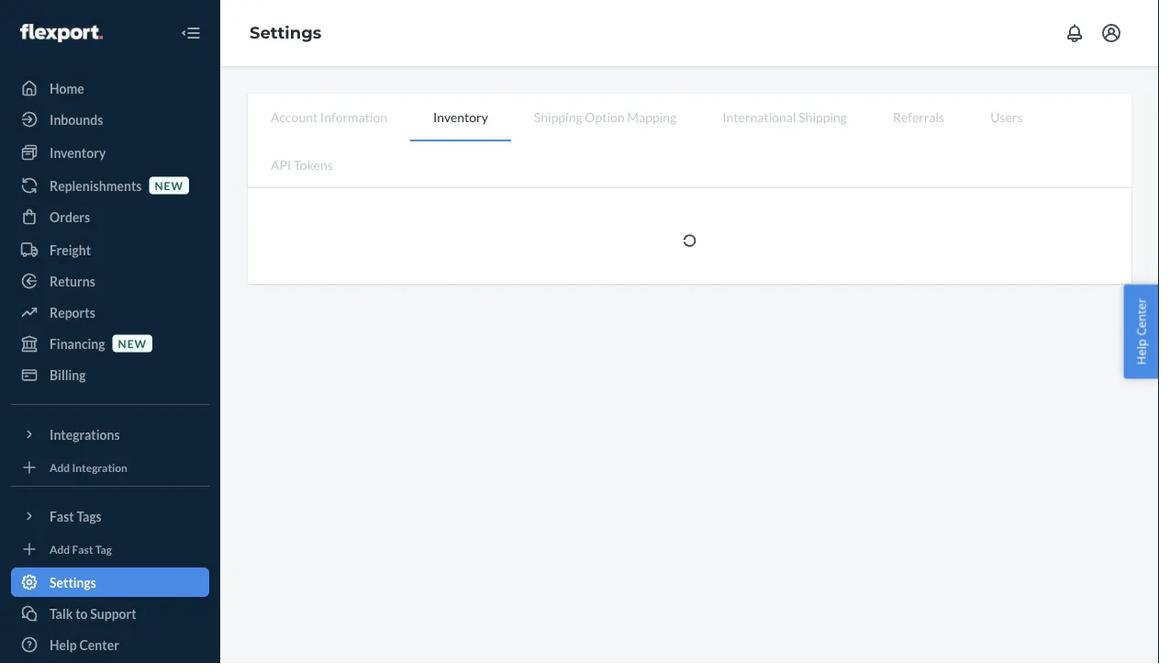 Task type: describe. For each thing, give the bounding box(es) containing it.
orders link
[[11, 202, 209, 231]]

help center button
[[1125, 284, 1160, 379]]

talk
[[50, 606, 73, 621]]

financing
[[50, 336, 105, 351]]

orders
[[50, 209, 90, 225]]

inbounds
[[50, 112, 103, 127]]

billing
[[50, 367, 86, 383]]

add for add integration
[[50, 461, 70, 474]]

api
[[271, 157, 291, 172]]

shipping inside tab
[[799, 109, 848, 124]]

users
[[991, 109, 1024, 124]]

international shipping
[[723, 109, 848, 124]]

add for add fast tag
[[50, 542, 70, 556]]

add integration link
[[11, 456, 209, 478]]

freight link
[[11, 235, 209, 265]]

center inside help center link
[[79, 637, 119, 653]]

add integration
[[50, 461, 128, 474]]

home link
[[11, 73, 209, 103]]

help inside button
[[1134, 339, 1150, 365]]

account information tab
[[248, 94, 411, 140]]

integration
[[72, 461, 128, 474]]

reports
[[50, 304, 95, 320]]

option
[[585, 109, 625, 124]]

add fast tag link
[[11, 538, 209, 560]]

international shipping tab
[[700, 94, 871, 140]]

talk to support
[[50, 606, 137, 621]]

0 vertical spatial settings
[[250, 23, 322, 43]]

flexport logo image
[[20, 24, 103, 42]]

returns
[[50, 273, 95, 289]]

new for replenishments
[[155, 179, 184, 192]]

international
[[723, 109, 797, 124]]

shipping inside tab
[[534, 109, 583, 124]]

1 vertical spatial help center
[[50, 637, 119, 653]]

fast inside fast tags dropdown button
[[50, 508, 74, 524]]

center inside help center button
[[1134, 298, 1150, 336]]



Task type: vqa. For each thing, say whether or not it's contained in the screenshot.
hand-wave emoji image
no



Task type: locate. For each thing, give the bounding box(es) containing it.
add down fast tags
[[50, 542, 70, 556]]

reports link
[[11, 298, 209, 327]]

add fast tag
[[50, 542, 112, 556]]

users tab
[[968, 94, 1047, 140]]

0 horizontal spatial new
[[118, 337, 147, 350]]

inventory
[[434, 109, 488, 124], [50, 145, 106, 160]]

0 vertical spatial inventory
[[434, 109, 488, 124]]

add
[[50, 461, 70, 474], [50, 542, 70, 556]]

0 horizontal spatial settings link
[[11, 568, 209, 597]]

tags
[[77, 508, 102, 524]]

fast left tag
[[72, 542, 93, 556]]

inventory for account information tab
[[434, 109, 488, 124]]

settings link
[[250, 23, 322, 43], [11, 568, 209, 597]]

1 vertical spatial add
[[50, 542, 70, 556]]

api tokens
[[271, 157, 333, 172]]

0 horizontal spatial inventory
[[50, 145, 106, 160]]

1 shipping from the left
[[534, 109, 583, 124]]

1 vertical spatial settings
[[50, 574, 96, 590]]

fast left tags
[[50, 508, 74, 524]]

open account menu image
[[1101, 22, 1123, 44]]

1 vertical spatial inventory
[[50, 145, 106, 160]]

tokens
[[294, 157, 333, 172]]

mapping
[[628, 109, 677, 124]]

center
[[1134, 298, 1150, 336], [79, 637, 119, 653]]

1 horizontal spatial help center
[[1134, 298, 1150, 365]]

settings link up 'talk to support' button
[[11, 568, 209, 597]]

inbounds link
[[11, 105, 209, 134]]

close navigation image
[[180, 22, 202, 44]]

help center
[[1134, 298, 1150, 365], [50, 637, 119, 653]]

0 vertical spatial fast
[[50, 508, 74, 524]]

1 vertical spatial fast
[[72, 542, 93, 556]]

freight
[[50, 242, 91, 258]]

0 vertical spatial help center
[[1134, 298, 1150, 365]]

home
[[50, 80, 84, 96]]

1 vertical spatial center
[[79, 637, 119, 653]]

0 horizontal spatial help
[[50, 637, 77, 653]]

new
[[155, 179, 184, 192], [118, 337, 147, 350]]

1 horizontal spatial settings link
[[250, 23, 322, 43]]

shipping left option
[[534, 109, 583, 124]]

referrals
[[894, 109, 945, 124]]

add left integration
[[50, 461, 70, 474]]

0 horizontal spatial help center
[[50, 637, 119, 653]]

talk to support button
[[11, 599, 209, 628]]

1 vertical spatial settings link
[[11, 568, 209, 597]]

1 horizontal spatial inventory
[[434, 109, 488, 124]]

inventory tab
[[411, 94, 511, 141]]

1 horizontal spatial new
[[155, 179, 184, 192]]

integrations
[[50, 427, 120, 442]]

new down reports link
[[118, 337, 147, 350]]

1 horizontal spatial settings
[[250, 23, 322, 43]]

help center link
[[11, 630, 209, 659]]

0 vertical spatial center
[[1134, 298, 1150, 336]]

tab list containing account information
[[248, 94, 1132, 188]]

0 vertical spatial settings link
[[250, 23, 322, 43]]

open notifications image
[[1064, 22, 1086, 44]]

circle notch image
[[683, 234, 697, 248]]

information
[[320, 109, 388, 124]]

1 vertical spatial new
[[118, 337, 147, 350]]

settings up account
[[250, 23, 322, 43]]

1 vertical spatial help
[[50, 637, 77, 653]]

0 vertical spatial new
[[155, 179, 184, 192]]

fast tags
[[50, 508, 102, 524]]

fast inside add fast tag 'link'
[[72, 542, 93, 556]]

new up orders link
[[155, 179, 184, 192]]

shipping option mapping
[[534, 109, 677, 124]]

2 shipping from the left
[[799, 109, 848, 124]]

1 horizontal spatial center
[[1134, 298, 1150, 336]]

inventory link
[[11, 138, 209, 167]]

shipping right international
[[799, 109, 848, 124]]

replenishments
[[50, 178, 142, 193]]

tab list
[[248, 94, 1132, 188]]

shipping
[[534, 109, 583, 124], [799, 109, 848, 124]]

0 horizontal spatial settings
[[50, 574, 96, 590]]

add inside 'link'
[[50, 542, 70, 556]]

tag
[[95, 542, 112, 556]]

new for financing
[[118, 337, 147, 350]]

inventory for inventory link
[[50, 145, 106, 160]]

0 horizontal spatial center
[[79, 637, 119, 653]]

api tokens tab
[[248, 141, 356, 187]]

help
[[1134, 339, 1150, 365], [50, 637, 77, 653]]

help center inside button
[[1134, 298, 1150, 365]]

shipping option mapping tab
[[511, 94, 700, 140]]

billing link
[[11, 360, 209, 389]]

account
[[271, 109, 318, 124]]

0 vertical spatial help
[[1134, 339, 1150, 365]]

1 horizontal spatial shipping
[[799, 109, 848, 124]]

to
[[75, 606, 88, 621]]

fast
[[50, 508, 74, 524], [72, 542, 93, 556]]

referrals tab
[[871, 94, 968, 140]]

fast tags button
[[11, 501, 209, 531]]

1 add from the top
[[50, 461, 70, 474]]

0 vertical spatial add
[[50, 461, 70, 474]]

returns link
[[11, 266, 209, 296]]

1 horizontal spatial help
[[1134, 339, 1150, 365]]

settings link up account
[[250, 23, 322, 43]]

2 add from the top
[[50, 542, 70, 556]]

integrations button
[[11, 420, 209, 449]]

0 horizontal spatial shipping
[[534, 109, 583, 124]]

inventory inside tab
[[434, 109, 488, 124]]

settings up to
[[50, 574, 96, 590]]

support
[[90, 606, 137, 621]]

settings
[[250, 23, 322, 43], [50, 574, 96, 590]]

account information
[[271, 109, 388, 124]]



